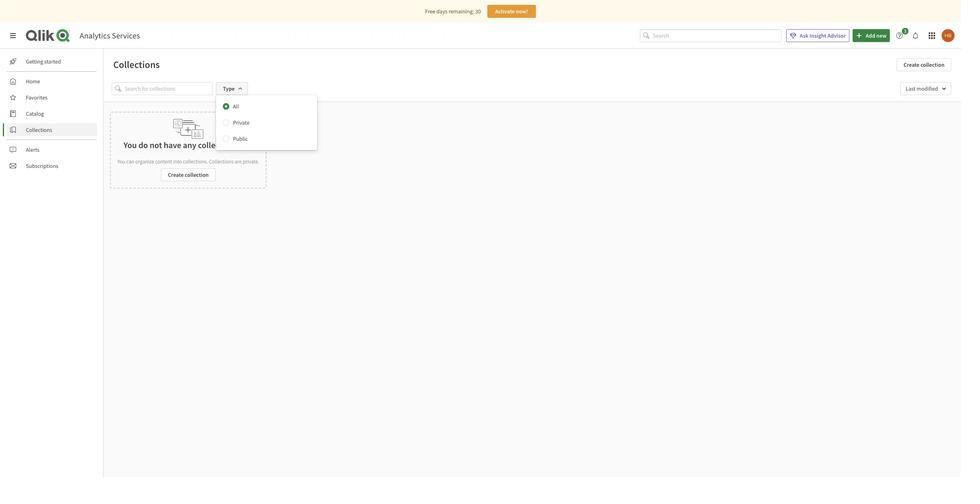 Task type: describe. For each thing, give the bounding box(es) containing it.
do
[[139, 140, 148, 151]]

getting
[[26, 58, 43, 65]]

yet.
[[239, 140, 253, 151]]

type
[[223, 85, 235, 92]]

activate now!
[[495, 8, 528, 15]]

private
[[233, 119, 250, 126]]

activate
[[495, 8, 515, 15]]

home link
[[6, 75, 97, 88]]

Last modified field
[[901, 82, 952, 95]]

last
[[906, 85, 916, 92]]

analytics
[[80, 30, 110, 40]]

create collection element
[[110, 112, 267, 189]]

create collection for the create collection button in the create collection "element"
[[168, 171, 209, 178]]

days
[[437, 8, 448, 15]]

add
[[866, 32, 876, 39]]

1 horizontal spatial create
[[904, 61, 920, 68]]

new
[[877, 32, 887, 39]]

alerts
[[26, 146, 39, 153]]

collections inside navigation pane element
[[26, 126, 52, 134]]

ask
[[800, 32, 809, 39]]

analytics services
[[80, 30, 140, 40]]

add new button
[[853, 29, 890, 42]]

free days remaining: 30
[[425, 8, 481, 15]]

getting started
[[26, 58, 61, 65]]

not
[[150, 140, 162, 151]]

create collection for the top the create collection button
[[904, 61, 945, 68]]

ask insight advisor button
[[787, 29, 850, 42]]

howard brown image
[[942, 29, 955, 42]]

services
[[112, 30, 140, 40]]

are
[[235, 158, 242, 165]]

started
[[44, 58, 61, 65]]

catalog link
[[6, 107, 97, 120]]

favorites link
[[6, 91, 97, 104]]

analytics services element
[[80, 30, 140, 40]]

you for you do not have any collections yet.
[[124, 140, 137, 151]]

you can organize content into collections. collections are private.
[[117, 158, 259, 165]]

3 button
[[893, 28, 911, 42]]



Task type: vqa. For each thing, say whether or not it's contained in the screenshot.
private.
yes



Task type: locate. For each thing, give the bounding box(es) containing it.
1 vertical spatial create collection button
[[161, 168, 216, 181]]

any
[[183, 140, 196, 151]]

searchbar element
[[640, 29, 782, 42]]

collections
[[198, 140, 238, 151]]

0 horizontal spatial create collection button
[[161, 168, 216, 181]]

catalog
[[26, 110, 44, 117]]

0 vertical spatial collections
[[113, 58, 160, 71]]

collections left are
[[209, 158, 234, 165]]

type button
[[216, 82, 248, 95]]

1 vertical spatial collections
[[26, 126, 52, 134]]

create collection button
[[897, 58, 952, 71], [161, 168, 216, 181]]

collections down catalog
[[26, 126, 52, 134]]

navigation pane element
[[0, 52, 103, 176]]

all
[[233, 103, 239, 110]]

you left "do"
[[124, 140, 137, 151]]

you left 'can'
[[117, 158, 125, 165]]

0 horizontal spatial collections
[[26, 126, 52, 134]]

0 horizontal spatial collection
[[185, 171, 209, 178]]

create collection inside "element"
[[168, 171, 209, 178]]

1 vertical spatial collection
[[185, 171, 209, 178]]

Search text field
[[653, 29, 782, 42]]

1 horizontal spatial collection
[[921, 61, 945, 68]]

subscriptions
[[26, 162, 58, 170]]

collections inside create collection "element"
[[209, 158, 234, 165]]

collections link
[[6, 123, 97, 136]]

30
[[475, 8, 481, 15]]

close sidebar menu image
[[10, 32, 16, 39]]

3
[[904, 28, 907, 34]]

you do not have any collections yet.
[[124, 140, 253, 151]]

create collection up last modified field
[[904, 61, 945, 68]]

create up last
[[904, 61, 920, 68]]

create collection down you can organize content into collections. collections are private.
[[168, 171, 209, 178]]

create collection button down you can organize content into collections. collections are private.
[[161, 168, 216, 181]]

1 vertical spatial you
[[117, 158, 125, 165]]

alerts link
[[6, 143, 97, 156]]

create collection button up last modified field
[[897, 58, 952, 71]]

0 horizontal spatial create collection
[[168, 171, 209, 178]]

1 horizontal spatial collections
[[113, 58, 160, 71]]

collection
[[921, 61, 945, 68], [185, 171, 209, 178]]

can
[[126, 158, 134, 165]]

type option group
[[216, 98, 317, 147]]

collection down collections.
[[185, 171, 209, 178]]

have
[[164, 140, 181, 151]]

0 horizontal spatial create
[[168, 171, 184, 178]]

create collection button inside create collection "element"
[[161, 168, 216, 181]]

advisor
[[828, 32, 846, 39]]

create inside "element"
[[168, 171, 184, 178]]

2 vertical spatial collections
[[209, 158, 234, 165]]

collections.
[[183, 158, 208, 165]]

remaining:
[[449, 8, 474, 15]]

create collection
[[904, 61, 945, 68], [168, 171, 209, 178]]

you for you can organize content into collections. collections are private.
[[117, 158, 125, 165]]

collection inside "element"
[[185, 171, 209, 178]]

0 vertical spatial create
[[904, 61, 920, 68]]

subscriptions link
[[6, 159, 97, 172]]

0 vertical spatial create collection
[[904, 61, 945, 68]]

create
[[904, 61, 920, 68], [168, 171, 184, 178]]

1 horizontal spatial create collection button
[[897, 58, 952, 71]]

collections down services
[[113, 58, 160, 71]]

into
[[173, 158, 182, 165]]

0 vertical spatial you
[[124, 140, 137, 151]]

collections
[[113, 58, 160, 71], [26, 126, 52, 134], [209, 158, 234, 165]]

0 vertical spatial create collection button
[[897, 58, 952, 71]]

organize
[[135, 158, 154, 165]]

2 horizontal spatial collections
[[209, 158, 234, 165]]

favorites
[[26, 94, 47, 101]]

1 horizontal spatial create collection
[[904, 61, 945, 68]]

free
[[425, 8, 436, 15]]

getting started link
[[6, 55, 97, 68]]

create down into
[[168, 171, 184, 178]]

last modified
[[906, 85, 938, 92]]

collection up modified
[[921, 61, 945, 68]]

0 vertical spatial collection
[[921, 61, 945, 68]]

private.
[[243, 158, 259, 165]]

insight
[[810, 32, 827, 39]]

filters region
[[104, 76, 961, 150]]

1 vertical spatial create
[[168, 171, 184, 178]]

home
[[26, 78, 40, 85]]

content
[[155, 158, 172, 165]]

modified
[[917, 85, 938, 92]]

Search for collections text field
[[125, 82, 213, 95]]

activate now! link
[[488, 5, 536, 18]]

ask insight advisor
[[800, 32, 846, 39]]

1 vertical spatial create collection
[[168, 171, 209, 178]]

you
[[124, 140, 137, 151], [117, 158, 125, 165]]

now!
[[516, 8, 528, 15]]

add new
[[866, 32, 887, 39]]

public
[[233, 135, 248, 142]]



